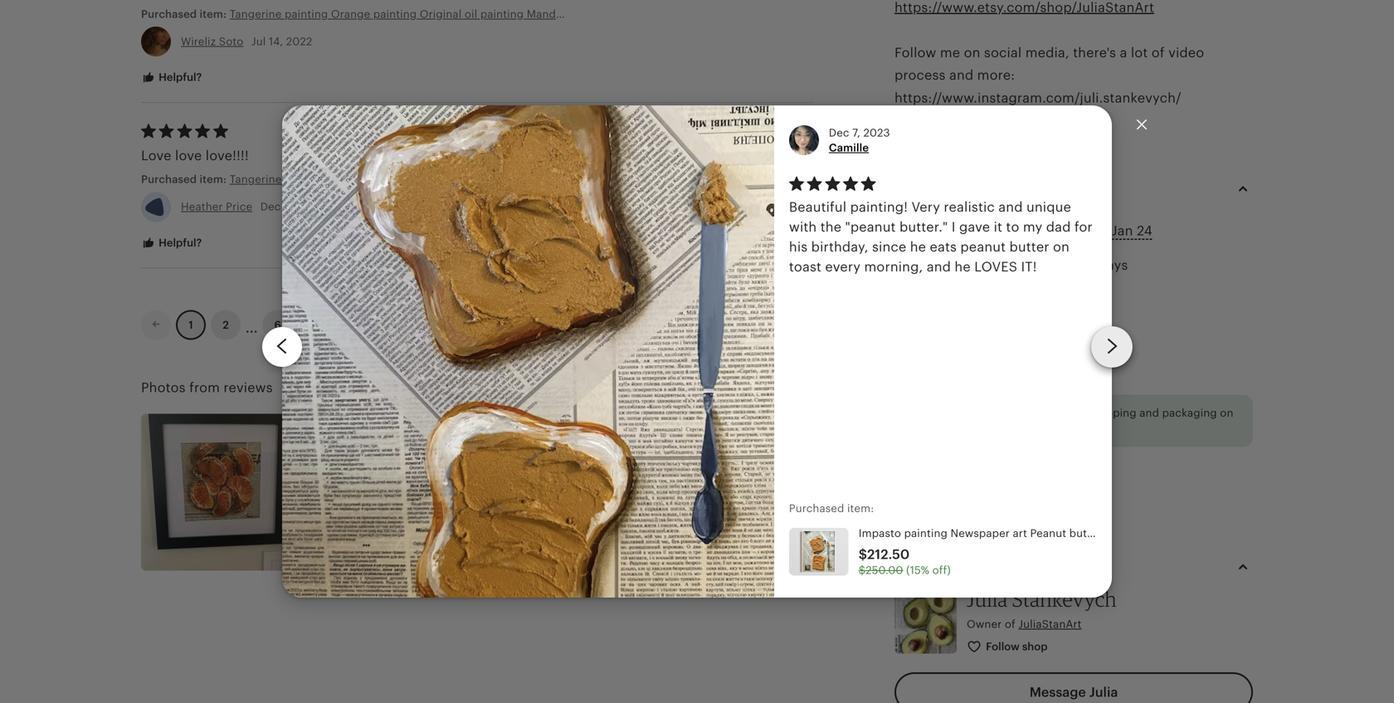 Task type: vqa. For each thing, say whether or not it's contained in the screenshot.
Returns accepted button at right
yes



Task type: describe. For each thing, give the bounding box(es) containing it.
gave
[[960, 219, 991, 234]]

dec 7, 2023 camille
[[829, 127, 891, 154]]

more:
[[978, 68, 1016, 83]]

and down eats
[[927, 259, 951, 274]]

impasto
[[859, 527, 902, 540]]

the
[[821, 219, 842, 234]]

2 link
[[211, 310, 241, 340]]

dec for dec 7, 2023 camille
[[829, 127, 850, 139]]

14
[[1081, 258, 1095, 273]]

love
[[141, 148, 172, 163]]

since
[[873, 239, 907, 254]]

returns accepted button
[[920, 253, 1034, 277]]

of inside julia stankevych owner of
[[1005, 618, 1016, 630]]

julia stankevych owner of
[[967, 587, 1117, 630]]

order today to get by dec 28-jan 24
[[920, 223, 1153, 238]]

customer
[[589, 200, 644, 213]]

returns
[[920, 258, 970, 273]]

0 vertical spatial item:
[[200, 8, 227, 20]]

shop
[[1023, 640, 1048, 653]]

2023
[[864, 127, 891, 139]]

1 vertical spatial item:
[[200, 173, 227, 186]]

beautiful painting! very realistic and unique with the "peanut butter." i gave it to my dad for his birthday, since he eats peanut butter on toast every morning, and he loves it!
[[789, 199, 1093, 274]]

0 vertical spatial he
[[911, 239, 927, 254]]

and up the it
[[999, 199, 1023, 214]]

days
[[1099, 258, 1129, 273]]

of inside follow me on social media, there's a lot of video process and more: https://www.instagram.com/juli.stankevych/
[[1152, 45, 1165, 60]]

1 vertical spatial he
[[955, 259, 971, 274]]

eats
[[930, 239, 957, 254]]

butter inside the impasto painting newspaper art peanut butter toast food painting breakfast painting $ 212.50 $ 250.00 (15% off)
[[1070, 527, 1102, 540]]

dec 3, 2021
[[257, 201, 321, 213]]

today
[[961, 223, 998, 238]]

3 painting from the left
[[1262, 527, 1306, 540]]

butter inside beautiful painting! very realistic and unique with the "peanut butter." i gave it to my dad for his birthday, since he eats peanut butter on toast every morning, and he loves it!
[[1010, 239, 1050, 254]]

morning,
[[865, 259, 924, 274]]

…
[[246, 312, 258, 337]]

item quality
[[589, 124, 655, 137]]

camille link
[[829, 142, 869, 154]]

to left get
[[1002, 223, 1015, 238]]

love!!!!
[[206, 148, 249, 163]]

2 painting from the left
[[1164, 527, 1207, 540]]

item: inside photos from reviews dialog
[[848, 502, 874, 515]]

purchased item: inside photos from reviews dialog
[[789, 502, 874, 515]]

accepted
[[973, 258, 1034, 273]]

shipping
[[1091, 407, 1137, 419]]

dec for dec 3, 2021
[[260, 201, 281, 213]]

quality
[[618, 124, 655, 137]]

emissions
[[1008, 407, 1061, 419]]

customer service
[[589, 200, 687, 213]]

media,
[[1026, 45, 1070, 60]]

jul
[[252, 35, 266, 48]]

realistic
[[944, 199, 995, 214]]

2021
[[297, 201, 321, 213]]

a
[[1120, 45, 1128, 60]]

1 link
[[176, 310, 206, 340]]

beautiful
[[789, 199, 847, 214]]

julia stankevych image
[[895, 591, 957, 654]]

24
[[1137, 223, 1153, 238]]

https://www.instagram.com/juli.stankevych/
[[895, 90, 1182, 105]]

follow shop button
[[955, 632, 1062, 663]]

follow me on social media, there's a lot of video process and more: https://www.instagram.com/juli.stankevych/
[[895, 45, 1205, 105]]

follow for follow me on social media, there's a lot of video process and more: https://www.instagram.com/juli.stankevych/
[[895, 45, 937, 60]]

within
[[1038, 258, 1078, 273]]

250.00
[[866, 564, 904, 576]]

photos
[[141, 380, 186, 395]]

offsets
[[930, 407, 965, 419]]

dad
[[1047, 219, 1071, 234]]

2 $ from the top
[[859, 564, 866, 576]]

6 link
[[263, 310, 293, 340]]

for
[[1075, 219, 1093, 234]]

very
[[912, 199, 941, 214]]

this
[[905, 423, 924, 435]]

on inside follow me on social media, there's a lot of video process and more: https://www.instagram.com/juli.stankevych/
[[964, 45, 981, 60]]

carbon
[[968, 407, 1006, 419]]

process
[[895, 68, 946, 83]]

with
[[789, 219, 817, 234]]

impasto painting newspaper art peanut butter toast food painting breakfast painting image
[[789, 528, 849, 576]]

loves
[[975, 259, 1018, 274]]

returns accepted within 14 days
[[920, 258, 1129, 273]]

service
[[647, 200, 687, 213]]

it!
[[1022, 259, 1037, 274]]

peanut
[[1031, 527, 1067, 540]]

every
[[826, 259, 861, 274]]

toast inside beautiful painting! very realistic and unique with the "peanut butter." i gave it to my dad for his birthday, since he eats peanut butter on toast every morning, and he loves it!
[[789, 259, 822, 274]]

from inside etsy offsets carbon emissions from shipping and packaging on this purchase.
[[1064, 407, 1088, 419]]



Task type: locate. For each thing, give the bounding box(es) containing it.
toast left food
[[1105, 527, 1132, 540]]

0 horizontal spatial follow
[[895, 45, 937, 60]]

1 horizontal spatial toast
[[1105, 527, 1132, 540]]

butter
[[1010, 239, 1050, 254], [1070, 527, 1102, 540]]

0 horizontal spatial he
[[911, 239, 927, 254]]

dec inside dec 7, 2023 camille
[[829, 127, 850, 139]]

2 vertical spatial dec
[[1063, 223, 1088, 238]]

1 horizontal spatial painting
[[1164, 527, 1207, 540]]

there's
[[1074, 45, 1117, 60]]

painting up the (15% on the right
[[905, 527, 948, 540]]

5.0 up 3.0
[[783, 141, 800, 154]]

purchase.
[[927, 423, 979, 435]]

0 vertical spatial on
[[964, 45, 981, 60]]

to inside beautiful painting! very realistic and unique with the "peanut butter." i gave it to my dad for his birthday, since he eats peanut butter on toast every morning, and he loves it!
[[1007, 219, 1020, 234]]

off)
[[933, 564, 951, 576]]

1 horizontal spatial from
[[1064, 407, 1088, 419]]

owner
[[967, 618, 1002, 630]]

2 horizontal spatial on
[[1221, 407, 1234, 419]]

2
[[223, 319, 229, 331]]

1 vertical spatial on
[[1054, 239, 1070, 254]]

shipping
[[589, 162, 640, 175]]

dec left 7,
[[829, 127, 850, 139]]

on
[[964, 45, 981, 60], [1054, 239, 1070, 254], [1221, 407, 1234, 419]]

from right 'photos'
[[189, 380, 220, 395]]

follow inside follow me on social media, there's a lot of video process and more: https://www.instagram.com/juli.stankevych/
[[895, 45, 937, 60]]

5.0
[[783, 141, 800, 154], [783, 216, 800, 230]]

$ down impasto
[[859, 564, 866, 576]]

and inside follow me on social media, there's a lot of video process and more: https://www.instagram.com/juli.stankevych/
[[950, 68, 974, 83]]

0 vertical spatial dec
[[829, 127, 850, 139]]

1 horizontal spatial of
[[1152, 45, 1165, 60]]

1 horizontal spatial dec
[[829, 127, 850, 139]]

$
[[859, 547, 868, 562], [859, 564, 866, 576]]

julia
[[967, 587, 1008, 611]]

follow down owner
[[986, 640, 1020, 653]]

2 5.0 from the top
[[783, 216, 800, 230]]

to right the it
[[1007, 219, 1020, 234]]

212.50
[[868, 547, 910, 562]]

0 horizontal spatial of
[[1005, 618, 1016, 630]]

from left shipping
[[1064, 407, 1088, 419]]

1 5.0 from the top
[[783, 141, 800, 154]]

photos from reviews dialog
[[0, 0, 1395, 703]]

1 vertical spatial 5.0
[[783, 216, 800, 230]]

on right me
[[964, 45, 981, 60]]

dec left 3,
[[260, 201, 281, 213]]

3,
[[284, 201, 294, 213]]

7,
[[853, 127, 861, 139]]

1 horizontal spatial follow
[[986, 640, 1020, 653]]

etsy offsets carbon emissions from shipping and packaging on this purchase.
[[905, 407, 1234, 435]]

1 vertical spatial butter
[[1070, 527, 1102, 540]]

2 horizontal spatial painting
[[1262, 527, 1306, 540]]

dec 28-jan 24 button
[[1063, 219, 1153, 243]]

follow inside follow shop button
[[986, 640, 1020, 653]]

of up follow shop button
[[1005, 618, 1016, 630]]

he down eats
[[955, 259, 971, 274]]

and right shipping
[[1140, 407, 1160, 419]]

reviews
[[224, 380, 273, 395]]

0 horizontal spatial painting
[[905, 527, 948, 540]]

1 vertical spatial follow
[[986, 640, 1020, 653]]

love love love!!!!
[[141, 148, 249, 163]]

etsy
[[905, 407, 927, 419]]

6
[[274, 319, 281, 331]]

jul 14, 2022
[[249, 35, 312, 48]]

video
[[1169, 45, 1205, 60]]

dec right the by
[[1063, 223, 1088, 238]]

1 vertical spatial from
[[1064, 407, 1088, 419]]

his
[[789, 239, 808, 254]]

14,
[[269, 35, 283, 48]]

peanut
[[961, 239, 1006, 254]]

2 vertical spatial item:
[[848, 502, 874, 515]]

i
[[952, 219, 956, 234]]

breakfast
[[1210, 527, 1259, 540]]

on inside beautiful painting! very realistic and unique with the "peanut butter." i gave it to my dad for his birthday, since he eats peanut butter on toast every morning, and he loves it!
[[1054, 239, 1070, 254]]

0 horizontal spatial on
[[964, 45, 981, 60]]

painting!
[[851, 199, 908, 214]]

on up 'within'
[[1054, 239, 1070, 254]]

art
[[1013, 527, 1028, 540]]

on inside etsy offsets carbon emissions from shipping and packaging on this purchase.
[[1221, 407, 1234, 419]]

2 vertical spatial purchased item:
[[789, 502, 874, 515]]

0 vertical spatial purchased
[[141, 8, 197, 20]]

newspaper
[[951, 527, 1010, 540]]

0 horizontal spatial butter
[[1010, 239, 1050, 254]]

painting right breakfast
[[1262, 527, 1306, 540]]

0 vertical spatial $
[[859, 547, 868, 562]]

jan
[[1112, 223, 1134, 238]]

5.0 for customer service
[[783, 216, 800, 230]]

he
[[911, 239, 927, 254], [955, 259, 971, 274]]

butter."
[[900, 219, 948, 234]]

28-
[[1092, 223, 1112, 238]]

of right lot
[[1152, 45, 1165, 60]]

1 vertical spatial $
[[859, 564, 866, 576]]

love
[[175, 148, 202, 163]]

1 vertical spatial of
[[1005, 618, 1016, 630]]

and inside etsy offsets carbon emissions from shipping and packaging on this purchase.
[[1140, 407, 1160, 419]]

1 horizontal spatial butter
[[1070, 527, 1102, 540]]

0 horizontal spatial dec
[[260, 201, 281, 213]]

5.0 up his
[[783, 216, 800, 230]]

2022
[[286, 35, 312, 48]]

me
[[941, 45, 961, 60]]

0 horizontal spatial toast
[[789, 259, 822, 274]]

0 vertical spatial of
[[1152, 45, 1165, 60]]

purchased inside photos from reviews dialog
[[789, 502, 845, 515]]

item
[[589, 124, 615, 137]]

food
[[1135, 527, 1161, 540]]

toast down his
[[789, 259, 822, 274]]

item:
[[200, 8, 227, 20], [200, 173, 227, 186], [848, 502, 874, 515]]

0 horizontal spatial from
[[189, 380, 220, 395]]

0 vertical spatial from
[[189, 380, 220, 395]]

purchased
[[141, 8, 197, 20], [141, 173, 197, 186], [789, 502, 845, 515]]

toast inside the impasto painting newspaper art peanut butter toast food painting breakfast painting $ 212.50 $ 250.00 (15% off)
[[1105, 527, 1132, 540]]

my
[[1024, 219, 1043, 234]]

stankevych
[[1013, 587, 1117, 611]]

and
[[950, 68, 974, 83], [999, 199, 1023, 214], [927, 259, 951, 274], [1140, 407, 1160, 419]]

1 $ from the top
[[859, 547, 868, 562]]

2 horizontal spatial dec
[[1063, 223, 1088, 238]]

0 vertical spatial follow
[[895, 45, 937, 60]]

follow for follow shop
[[986, 640, 1020, 653]]

0 vertical spatial toast
[[789, 259, 822, 274]]

1
[[189, 319, 193, 331]]

get
[[1019, 223, 1040, 238]]

3.0
[[783, 178, 801, 192]]

follow shop
[[986, 640, 1048, 653]]

lot
[[1132, 45, 1149, 60]]

$ up 250.00
[[859, 547, 868, 562]]

follow
[[895, 45, 937, 60], [986, 640, 1020, 653]]

butter right the peanut on the right
[[1070, 527, 1102, 540]]

0 vertical spatial purchased item:
[[141, 8, 230, 20]]

(15%
[[907, 564, 930, 576]]

1 vertical spatial toast
[[1105, 527, 1132, 540]]

0 vertical spatial butter
[[1010, 239, 1050, 254]]

he down butter."
[[911, 239, 927, 254]]

unique
[[1027, 199, 1072, 214]]

1 vertical spatial purchased
[[141, 173, 197, 186]]

butter down get
[[1010, 239, 1050, 254]]

painting right food
[[1164, 527, 1207, 540]]

1 horizontal spatial he
[[955, 259, 971, 274]]

order
[[920, 223, 958, 238]]

packaging
[[1163, 407, 1218, 419]]

5.0 for item quality
[[783, 141, 800, 154]]

on right packaging
[[1221, 407, 1234, 419]]

to
[[1007, 219, 1020, 234], [1002, 223, 1015, 238]]

social
[[985, 45, 1022, 60]]

by
[[1044, 223, 1060, 238]]

1 horizontal spatial on
[[1054, 239, 1070, 254]]

1 painting from the left
[[905, 527, 948, 540]]

painting
[[905, 527, 948, 540], [1164, 527, 1207, 540], [1262, 527, 1306, 540]]

0 vertical spatial 5.0
[[783, 141, 800, 154]]

1 vertical spatial dec
[[260, 201, 281, 213]]

2 vertical spatial purchased
[[789, 502, 845, 515]]

1 vertical spatial purchased item:
[[141, 173, 230, 186]]

and down me
[[950, 68, 974, 83]]

2 vertical spatial on
[[1221, 407, 1234, 419]]

follow up process
[[895, 45, 937, 60]]

toast
[[789, 259, 822, 274], [1105, 527, 1132, 540]]

it
[[994, 219, 1003, 234]]



